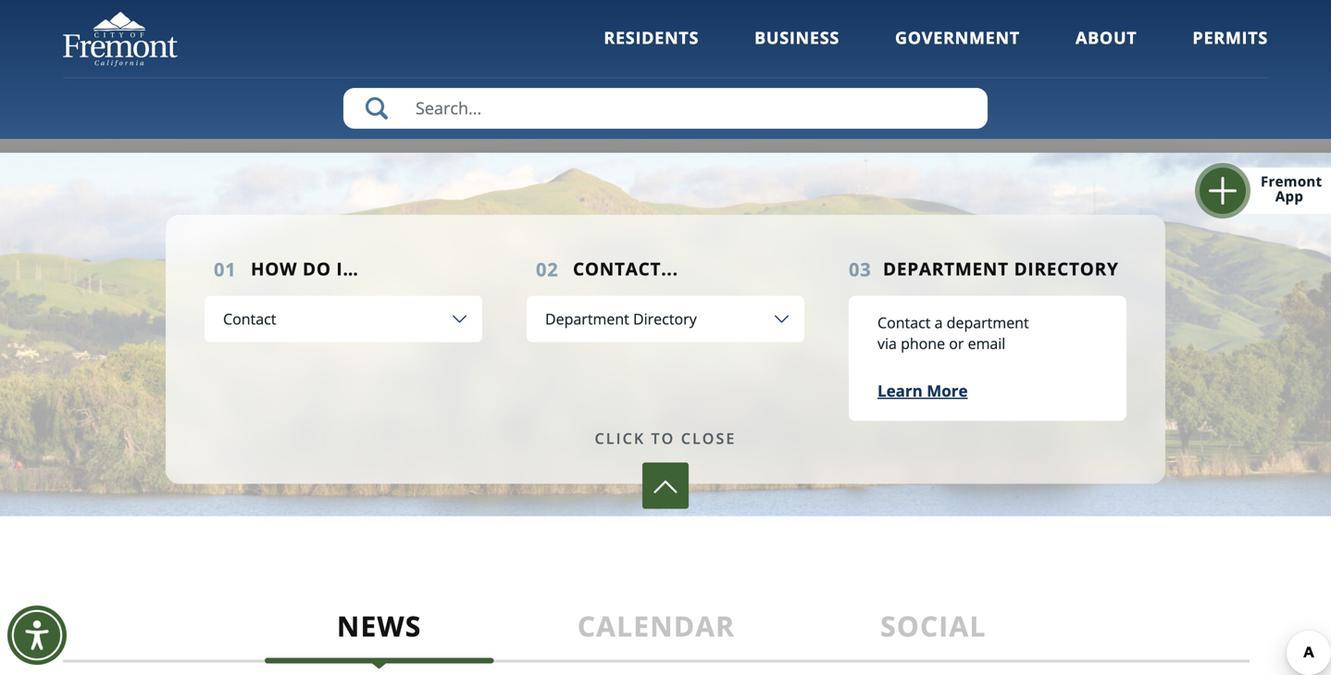 Task type: describe. For each thing, give the bounding box(es) containing it.
0 vertical spatial permits
[[1193, 26, 1269, 49]]

contact
[[878, 313, 931, 332]]

building
[[543, 32, 620, 58]]

permits link
[[1193, 26, 1269, 74]]

government link
[[895, 26, 1020, 74]]

business
[[755, 26, 840, 49]]

business link
[[755, 26, 840, 74]]

residents link
[[604, 26, 699, 74]]

parks & recreation link
[[846, 0, 998, 84]]

government
[[895, 26, 1020, 49]]

&
[[944, 32, 958, 58]]

contact a department via phone or email
[[878, 313, 1029, 353]]

permits inside building permits
[[545, 58, 618, 84]]

council
[[206, 46, 276, 72]]

i…
[[337, 256, 359, 281]]

to
[[651, 428, 675, 448]]

parks & recreation
[[871, 32, 973, 84]]

email
[[968, 333, 1006, 353]]

directory
[[1014, 256, 1119, 281]]

tab list containing news
[[63, 545, 1250, 663]]

recreation
[[871, 58, 973, 84]]

learn more link
[[878, 380, 968, 401]]

departments
[[690, 32, 814, 58]]

department directory
[[883, 256, 1119, 281]]

learn more
[[878, 380, 968, 401]]

close
[[681, 428, 737, 448]]

how do i…
[[251, 256, 359, 281]]

social
[[881, 607, 987, 645]]

department
[[883, 256, 1009, 281]]

a
[[935, 313, 943, 332]]

do
[[303, 256, 331, 281]]

via
[[878, 333, 897, 353]]

jobs
[[391, 42, 431, 67]]

tab panel 1 tab panel
[[63, 663, 1269, 675]]

how
[[251, 256, 298, 281]]

click to close link
[[595, 427, 737, 450]]



Task type: locate. For each thing, give the bounding box(es) containing it.
news link
[[241, 607, 518, 660]]

news
[[337, 607, 422, 645]]

click to close
[[595, 428, 737, 448]]

housing link
[[1017, 0, 1169, 85]]

about link
[[1076, 26, 1138, 74]]

social link
[[795, 607, 1072, 660]]

about
[[1076, 26, 1138, 49]]

parks
[[886, 32, 939, 58]]

housing
[[1054, 42, 1131, 67]]

Search text field
[[344, 88, 988, 129]]

0 horizontal spatial permits
[[545, 58, 618, 84]]

1 vertical spatial permits
[[545, 58, 618, 84]]

fremont app link
[[1220, 168, 1332, 214]]

calendar
[[578, 607, 735, 645]]

meetings
[[198, 72, 284, 98]]

jobs link
[[335, 0, 487, 85]]

council meetings link
[[165, 0, 317, 98]]

or
[[949, 333, 964, 353]]

contact...
[[573, 256, 679, 281]]

learn
[[878, 380, 923, 401]]

more
[[927, 380, 968, 401]]

building permits link
[[506, 0, 657, 84]]

tab list
[[63, 545, 1250, 663]]

building permits
[[543, 32, 620, 84]]

phone
[[901, 333, 946, 353]]

permits
[[1193, 26, 1269, 49], [545, 58, 618, 84]]

department
[[947, 313, 1029, 332]]

fremont app
[[1261, 172, 1323, 206]]

app
[[1276, 187, 1304, 206]]

click
[[595, 428, 646, 448]]

residents
[[604, 26, 699, 49]]

departments link
[[676, 0, 828, 76]]

1 horizontal spatial permits
[[1193, 26, 1269, 49]]

council meetings
[[198, 46, 284, 98]]

calendar link
[[518, 607, 795, 660]]

fremont
[[1261, 172, 1323, 191]]



Task type: vqa. For each thing, say whether or not it's contained in the screenshot.
App
yes



